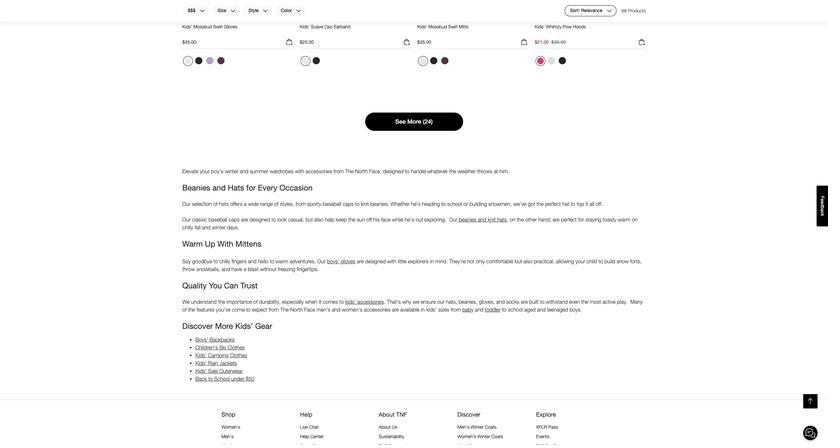 Task type: vqa. For each thing, say whether or not it's contained in the screenshot.
the rightmost Chilly
yes



Task type: locate. For each thing, give the bounding box(es) containing it.
0 horizontal spatial discover
[[182, 322, 213, 331]]

0 horizontal spatial north
[[290, 307, 303, 313]]

main content containing beanies and hats for every occasion
[[0, 0, 829, 409]]

TNF Black/TNF Black radio
[[194, 56, 204, 66]]

2 about from the top
[[379, 425, 391, 430]]

e
[[820, 199, 826, 201], [820, 201, 826, 204]]

swirl left the mitts
[[448, 24, 458, 29]]

about us link
[[379, 425, 398, 430]]

out
[[416, 217, 423, 223]]

kids' for kids' mossbud swirl mitts
[[418, 24, 427, 29]]

on right ,
[[510, 217, 516, 223]]

north down especially
[[290, 307, 303, 313]]

coats for women's winter coats
[[492, 434, 503, 440]]

more left (24)
[[408, 118, 422, 125]]

0 horizontal spatial school
[[448, 201, 462, 207]]

0 horizontal spatial chilly
[[182, 225, 193, 230]]

1 help from the top
[[300, 411, 313, 418]]

a for offers
[[244, 201, 247, 207]]

designed left little
[[365, 259, 386, 264]]

the inside . that's why we ensure our hats, beanies, gloves, and socks are built to withstand even the most active play.  many of the features you've come to expect from the north face men's and women's accessories are available in kids' sizes from
[[280, 307, 289, 313]]

and left have on the left bottom
[[222, 266, 230, 272]]

beanies
[[459, 217, 477, 223]]

warm up freezing
[[276, 259, 288, 264]]

0 horizontal spatial more
[[215, 322, 233, 331]]

mossbud left the mitts
[[429, 24, 447, 29]]

available
[[401, 307, 420, 313]]

1 horizontal spatial $35.00 button
[[418, 38, 529, 49]]

selection
[[192, 201, 212, 207]]

1 vertical spatial your
[[576, 259, 586, 264]]

0 horizontal spatial hats
[[219, 201, 229, 207]]

1 horizontal spatial caps
[[343, 201, 354, 207]]

built
[[530, 299, 539, 305]]

winter
[[225, 168, 239, 174], [212, 225, 226, 230]]

kids' down ensure
[[426, 307, 437, 313]]

help
[[325, 217, 335, 223]]

hoods
[[573, 24, 586, 29]]

(24)
[[423, 118, 433, 125]]

boysenberry gradient floral print radio right lupine icon
[[216, 56, 226, 66]]

0 horizontal spatial knit
[[361, 201, 369, 207]]

1 kids' from the left
[[182, 24, 192, 29]]

mossbud down $$$ dropdown button
[[194, 24, 212, 29]]

1 vertical spatial school
[[508, 307, 523, 313]]

0 horizontal spatial tnf black image
[[430, 57, 438, 64]]

to right child
[[599, 259, 603, 264]]

0 vertical spatial school
[[448, 201, 462, 207]]

mossbud for kids' mossbud swirl mitts
[[429, 24, 447, 29]]

especially
[[282, 299, 304, 305]]

hats
[[219, 201, 229, 207], [498, 217, 507, 223]]

suave
[[311, 24, 323, 29]]

he's left out
[[405, 217, 415, 223]]

1 horizontal spatial more
[[408, 118, 422, 125]]

swirl for gloves
[[213, 24, 223, 29]]

the right even at the bottom right of the page
[[582, 299, 589, 305]]

chilly left fingers
[[220, 259, 230, 264]]

men's for men's link
[[222, 434, 234, 440]]

tnf
[[396, 411, 407, 418]]

snowmen,
[[489, 201, 512, 207]]

coats down men's winter coats
[[492, 434, 503, 440]]

clothes up jackets
[[230, 353, 247, 359]]

weather
[[458, 168, 476, 174]]

men's
[[458, 425, 470, 430], [222, 434, 234, 440]]

quality you can trust
[[182, 281, 258, 290]]

allowing
[[556, 259, 574, 264]]

see
[[396, 118, 406, 125]]

1 $35.00 button from the left
[[182, 38, 293, 49]]

boysenberry gradient floral print image
[[441, 57, 449, 64]]

look
[[278, 217, 287, 223]]

1 horizontal spatial baseball
[[323, 201, 341, 207]]

2 kids' from the left
[[300, 24, 310, 29]]

1 horizontal spatial but
[[515, 259, 522, 264]]

men's up women's winter coats
[[458, 425, 470, 430]]

1 vertical spatial accessories
[[358, 299, 384, 305]]

our left 'selection'
[[182, 201, 191, 207]]

0 vertical spatial for
[[246, 183, 256, 192]]

1 vertical spatial knit
[[488, 217, 496, 223]]

up
[[205, 239, 215, 248]]

perfect down "hat" on the top right
[[561, 217, 577, 223]]

all
[[590, 201, 595, 207]]

1 horizontal spatial your
[[576, 259, 586, 264]]

tnf black image
[[313, 57, 320, 64]]

tnf light grey heather image
[[548, 57, 555, 64]]

the left sun
[[349, 217, 356, 223]]

Gardenia White radio
[[183, 56, 193, 66]]

kids' rain jackets link
[[195, 360, 237, 366]]

school left or
[[448, 201, 462, 207]]

1 horizontal spatial $35.00
[[418, 39, 432, 45]]

1 vertical spatial clothes
[[230, 353, 247, 359]]

teenaged
[[547, 307, 569, 313]]

gardenia white image for $35.00
[[420, 58, 426, 64]]

1 swirl from the left
[[213, 24, 223, 29]]

2 mossbud from the left
[[429, 24, 447, 29]]

your left child
[[576, 259, 586, 264]]

1 vertical spatial baseball
[[209, 217, 227, 223]]

1 vertical spatial more
[[215, 322, 233, 331]]

about up about us
[[379, 411, 395, 418]]

2 vertical spatial accessories
[[364, 307, 391, 313]]

face,
[[369, 168, 382, 174]]

in down ensure
[[421, 307, 425, 313]]

xplr pass link
[[536, 425, 558, 430]]

and down the boy's
[[213, 183, 226, 192]]

baby
[[463, 307, 474, 313]]

1 horizontal spatial for
[[579, 217, 584, 223]]

winter down men's winter coats
[[478, 434, 490, 440]]

1 horizontal spatial discover
[[458, 411, 481, 418]]

hats left offers
[[219, 201, 229, 207]]

handle
[[411, 168, 426, 174]]

0 vertical spatial more
[[408, 118, 422, 125]]

beanies
[[182, 183, 210, 192]]

1 horizontal spatial north
[[355, 168, 368, 174]]

1 horizontal spatial boysenberry gradient floral print radio
[[440, 56, 450, 66]]

hat
[[563, 201, 570, 207]]

1 vertical spatial about
[[379, 425, 391, 430]]

kids' up women's
[[346, 299, 356, 305]]

1 vertical spatial our
[[182, 217, 191, 223]]

0 horizontal spatial the
[[280, 307, 289, 313]]

adventures.
[[290, 259, 316, 264]]

gardenia white image
[[185, 58, 191, 64]]

Mr. Pink radio
[[536, 56, 546, 66]]

warm right toasty on the right top
[[618, 217, 631, 223]]

help center
[[300, 434, 324, 440]]

1 vertical spatial in
[[421, 307, 425, 313]]

1 horizontal spatial kids'
[[426, 307, 437, 313]]

swirl inside kids' mossbud swirl mitts button
[[448, 24, 458, 29]]

while
[[392, 217, 404, 223]]

f
[[820, 196, 826, 199]]

sale
[[208, 368, 218, 374]]

1 $35.00 from the left
[[182, 39, 196, 45]]

kids' whimzy pow hoods image
[[535, 0, 646, 19]]

0 vertical spatial kids'
[[346, 299, 356, 305]]

clothes right ski
[[228, 345, 245, 351]]

gardenia white radio left tnf black image
[[301, 56, 310, 66]]

importance
[[227, 299, 252, 305]]

to up snowballs,
[[214, 259, 218, 264]]

1 vertical spatial designed
[[250, 217, 270, 223]]

2 boysenberry gradient floral print radio from the left
[[440, 56, 450, 66]]

a left wide
[[244, 201, 247, 207]]

0 vertical spatial your
[[200, 168, 210, 174]]

0 vertical spatial in
[[430, 259, 434, 264]]

d
[[820, 204, 826, 207]]

0 horizontal spatial tnf black radio
[[429, 56, 439, 66]]

jackets
[[220, 360, 237, 366]]

2 swirl from the left
[[448, 24, 458, 29]]

$35.00 button for kids' mossbud swirl gloves
[[182, 38, 293, 49]]

winter left days. on the bottom left of page
[[212, 225, 226, 230]]

0 horizontal spatial your
[[200, 168, 210, 174]]

baseball up help
[[323, 201, 341, 207]]

1 horizontal spatial tnf black image
[[559, 57, 566, 64]]

warm inside , on the other hand, are perfect for staying toasty warm on chilly fall and winter days.
[[618, 217, 631, 223]]

kids' mossbud swirl gloves image
[[182, 0, 293, 19]]

kids' for kids' mossbud swirl gloves
[[182, 24, 192, 29]]

also left the practical,
[[524, 259, 533, 264]]

swirl inside kids' mossbud swirl gloves button
[[213, 24, 223, 29]]

women's winter coats link
[[458, 434, 503, 440]]

1 vertical spatial it
[[319, 299, 322, 305]]

1 horizontal spatial warm
[[618, 217, 631, 223]]

earband
[[334, 24, 351, 29]]

about left us on the bottom left
[[379, 425, 391, 430]]

0 horizontal spatial caps
[[229, 217, 240, 223]]

$35.00
[[182, 39, 196, 45], [418, 39, 432, 45]]

0 horizontal spatial kids'
[[346, 299, 356, 305]]

gardenia white image
[[302, 58, 309, 64], [420, 58, 426, 64]]

1 horizontal spatial swirl
[[448, 24, 458, 29]]

chilly
[[182, 225, 193, 230], [220, 259, 230, 264]]

with left little
[[387, 259, 397, 264]]

also inside are designed with little explorers in mind. they're not only comfortable but also practical, allowing your child to build snow forts, throw snowballs, and have a blast without freezing fingertips.
[[524, 259, 533, 264]]

0 vertical spatial discover
[[182, 322, 213, 331]]

see more (24)
[[396, 118, 433, 125]]

more inside button
[[408, 118, 422, 125]]

0 horizontal spatial men's
[[222, 434, 234, 440]]

kids' down come
[[235, 322, 253, 331]]

our for our classic baseball caps are designed to look casual, but also help keep the sun off his face while he's out exploring.  our beanies and knit hats
[[182, 217, 191, 223]]

accessories inside . that's why we ensure our hats, beanies, gloves, and socks are built to withstand even the most active play.  many of the features you've come to expect from the north face men's and women's accessories are available in kids' sizes from
[[364, 307, 391, 313]]

our
[[438, 299, 445, 305]]

$35.00 button
[[182, 38, 293, 49], [418, 38, 529, 49]]

0 vertical spatial a
[[244, 201, 247, 207]]

1 vertical spatial men's
[[222, 434, 234, 440]]

hello
[[258, 259, 268, 264]]

most
[[590, 299, 601, 305]]

$choose color$ option group for kids' mossbud swirl mitts
[[418, 56, 451, 69]]

gardenia white image left boysenberry gradient floral print icon
[[420, 58, 426, 64]]

a up k in the right top of the page
[[820, 209, 826, 212]]

back
[[195, 376, 207, 382]]

your left the boy's
[[200, 168, 210, 174]]

caps up 'our classic baseball caps are designed to look casual, but also help keep the sun off his face while he's out exploring.  our beanies and knit hats'
[[343, 201, 354, 207]]

perfect left "hat" on the top right
[[546, 201, 561, 207]]

build
[[605, 259, 616, 264]]

1 horizontal spatial also
[[524, 259, 533, 264]]

live
[[300, 425, 308, 430]]

a inside button
[[820, 209, 826, 212]]

1 vertical spatial also
[[524, 259, 533, 264]]

mr. pink image
[[537, 58, 544, 64]]

1 vertical spatial north
[[290, 307, 303, 313]]

designed down wide
[[250, 217, 270, 223]]

2 vertical spatial designed
[[365, 259, 386, 264]]

discover up boys'
[[182, 322, 213, 331]]

mossbud for kids' mossbud swirl gloves
[[194, 24, 212, 29]]

Boysenberry Gradient Floral Print radio
[[216, 56, 226, 66], [440, 56, 450, 66]]

caps up days. on the bottom left of page
[[229, 217, 240, 223]]

1 on from the left
[[510, 217, 516, 223]]

$35.00 up gardenia white option
[[182, 39, 196, 45]]

0 horizontal spatial with
[[295, 168, 304, 174]]

68
[[622, 8, 627, 13]]

2 $35.00 from the left
[[418, 39, 432, 45]]

lupine image
[[206, 57, 213, 64]]

TNF Black radio
[[429, 56, 439, 66], [557, 56, 568, 66]]

1 horizontal spatial with
[[387, 259, 397, 264]]

in inside . that's why we ensure our hats, beanies, gloves, and socks are built to withstand even the most active play.  many of the features you've come to expect from the north face men's and women's accessories are available in kids' sizes from
[[421, 307, 425, 313]]

to down sale at the bottom of page
[[208, 376, 213, 382]]

1 mossbud from the left
[[194, 24, 212, 29]]

2 $choose color$ option group from the left
[[300, 56, 322, 69]]

but right comfortable
[[515, 259, 522, 264]]

1 vertical spatial winter
[[478, 434, 490, 440]]

of inside . that's why we ensure our hats, beanies, gloves, and socks are built to withstand even the most active play.  many of the features you've come to expect from the north face men's and women's accessories are available in kids' sizes from
[[182, 307, 187, 313]]

winter inside , on the other hand, are perfect for staying toasty warm on chilly fall and winter days.
[[212, 225, 226, 230]]

1 gardenia white radio from the left
[[301, 56, 310, 66]]

0 vertical spatial chilly
[[182, 225, 193, 230]]

0 vertical spatial our
[[182, 201, 191, 207]]

offers
[[230, 201, 243, 207]]

main content
[[0, 0, 829, 409]]

men's for men's winter coats
[[458, 425, 470, 430]]

$choose color$ option group
[[182, 56, 227, 69], [300, 56, 322, 69], [418, 56, 451, 69], [535, 56, 568, 69]]

winter right the boy's
[[225, 168, 239, 174]]

2 gardenia white image from the left
[[420, 58, 426, 64]]

0 horizontal spatial also
[[315, 217, 324, 223]]

2 tnf black image from the left
[[559, 57, 566, 64]]

0 vertical spatial warm
[[618, 217, 631, 223]]

gloves
[[341, 259, 356, 264]]

designed right "face,"
[[383, 168, 404, 174]]

help up live on the left of page
[[300, 411, 313, 418]]

a right have on the left bottom
[[244, 266, 247, 272]]

range
[[260, 201, 273, 207]]

0 horizontal spatial boysenberry gradient floral print radio
[[216, 56, 226, 66]]

freezing
[[278, 266, 295, 272]]

we
[[413, 299, 420, 305]]

$35.00 button down gloves
[[182, 38, 293, 49]]

accessories up women's
[[358, 299, 384, 305]]

gardenia white radio for $35.00
[[418, 56, 428, 66]]

about for about tnf
[[379, 411, 395, 418]]

caps
[[343, 201, 354, 207], [229, 217, 240, 223]]

and right fall at the bottom left of the page
[[202, 225, 211, 230]]

1 horizontal spatial mossbud
[[429, 24, 447, 29]]

1 about from the top
[[379, 411, 395, 418]]

2 help from the top
[[300, 434, 309, 440]]

to inside are designed with little explorers in mind. they're not only comfortable but also practical, allowing your child to build snow forts, throw snowballs, and have a blast without freezing fingertips.
[[599, 259, 603, 264]]

0 horizontal spatial gardenia white image
[[302, 58, 309, 64]]

the left weather
[[450, 168, 457, 174]]

to up sun
[[355, 201, 360, 207]]

kids'
[[235, 322, 253, 331], [195, 353, 207, 359], [195, 360, 207, 366], [195, 368, 207, 374]]

goodbye
[[192, 259, 212, 264]]

1 vertical spatial he's
[[405, 217, 415, 223]]

casual,
[[288, 217, 304, 223]]

other
[[526, 217, 537, 223]]

help for help
[[300, 411, 313, 418]]

2 tnf black radio from the left
[[557, 56, 568, 66]]

1 horizontal spatial on
[[632, 217, 638, 223]]

1 horizontal spatial tnf black radio
[[557, 56, 568, 66]]

0 vertical spatial women's
[[222, 425, 240, 430]]

discover for discover
[[458, 411, 481, 418]]

tnf black image
[[430, 57, 438, 64], [559, 57, 566, 64]]

3 kids' from the left
[[418, 24, 427, 29]]

our left classic
[[182, 217, 191, 223]]

1 vertical spatial with
[[387, 259, 397, 264]]

1 horizontal spatial in
[[430, 259, 434, 264]]

$35.00 button for kids' mossbud swirl mitts
[[418, 38, 529, 49]]

on right toasty on the right top
[[632, 217, 638, 223]]

0 vertical spatial help
[[300, 411, 313, 418]]

2 $35.00 button from the left
[[418, 38, 529, 49]]

for right hats
[[246, 183, 256, 192]]

for inside , on the other hand, are perfect for staying toasty warm on chilly fall and winter days.
[[579, 217, 584, 223]]

0 horizontal spatial swirl
[[213, 24, 223, 29]]

him.
[[500, 168, 509, 174]]

1 horizontal spatial hats
[[498, 217, 507, 223]]

1 vertical spatial a
[[820, 209, 826, 212]]

for left staying
[[579, 217, 584, 223]]

baby and toddler to school aged and teenaged boys.
[[463, 307, 582, 313]]

to right heading at the top right of page
[[442, 201, 446, 207]]

the down the we understand the importance of durability, especially when it comes to kids' accessories
[[280, 307, 289, 313]]

Gardenia White radio
[[301, 56, 310, 66], [418, 56, 428, 66]]

gardenia white image for $25.00
[[302, 58, 309, 64]]

accessories up occasion
[[306, 168, 332, 174]]

0 vertical spatial but
[[306, 217, 313, 223]]

1 vertical spatial chilly
[[220, 259, 230, 264]]

outerwear
[[219, 368, 243, 374]]

4 kids' from the left
[[535, 24, 545, 29]]

coats up women's winter coats
[[485, 425, 497, 430]]

$$$
[[188, 8, 196, 13]]

of right 'selection'
[[213, 201, 218, 207]]

swirl left gloves
[[213, 24, 223, 29]]

accessories down .
[[364, 307, 391, 313]]

school down socks
[[508, 307, 523, 313]]

kids' suave oso earband
[[300, 24, 351, 29]]

chilly inside , on the other hand, are perfect for staying toasty warm on chilly fall and winter days.
[[182, 225, 193, 230]]

$$$ button
[[182, 5, 210, 16]]

1 gardenia white image from the left
[[302, 58, 309, 64]]

to left handle
[[405, 168, 410, 174]]

, on the other hand, are perfect for staying toasty warm on chilly fall and winter days.
[[182, 217, 638, 230]]

also
[[315, 217, 324, 223], [524, 259, 533, 264]]

1 horizontal spatial knit
[[488, 217, 496, 223]]

about
[[379, 411, 395, 418], [379, 425, 391, 430]]

boysenberry gradient floral print radio down kids' mossbud swirl mitts button
[[440, 56, 450, 66]]

0 horizontal spatial for
[[246, 183, 256, 192]]

of
[[213, 201, 218, 207], [274, 201, 279, 207], [254, 299, 258, 305], [182, 307, 187, 313]]

our classic baseball caps are designed to look casual, but also help keep the sun off his face while he's out exploring.  our beanies and knit hats
[[182, 217, 507, 223]]

in left mind.
[[430, 259, 434, 264]]

tnf black radio right tnf light grey heather image
[[557, 56, 568, 66]]

1 $choose color$ option group from the left
[[182, 56, 227, 69]]

0 horizontal spatial mossbud
[[194, 24, 212, 29]]

the inside , on the other hand, are perfect for staying toasty warm on chilly fall and winter days.
[[517, 217, 524, 223]]

classic
[[192, 217, 207, 223]]

back to top image
[[807, 398, 815, 406]]

$35.00 button down the mitts
[[418, 38, 529, 49]]

our left boys'
[[318, 259, 326, 264]]

help for help center
[[300, 434, 309, 440]]

center
[[311, 434, 324, 440]]

chilly left fall at the bottom left of the page
[[182, 225, 193, 230]]

men's down women's link at left bottom
[[222, 434, 234, 440]]

the
[[450, 168, 457, 174], [537, 201, 544, 207], [349, 217, 356, 223], [517, 217, 524, 223], [218, 299, 225, 305], [582, 299, 589, 305], [188, 307, 195, 313]]

off.
[[596, 201, 603, 207]]

1 horizontal spatial school
[[508, 307, 523, 313]]

2 gardenia white radio from the left
[[418, 56, 428, 66]]

1 tnf black image from the left
[[430, 57, 438, 64]]

women's for women's winter coats
[[458, 434, 476, 440]]

more up backpacks
[[215, 322, 233, 331]]

1 vertical spatial winter
[[212, 225, 226, 230]]

1 vertical spatial kids'
[[426, 307, 437, 313]]

gear
[[255, 322, 272, 331]]

when
[[305, 299, 318, 305]]

pass
[[549, 425, 558, 430]]

men's link
[[222, 434, 234, 440]]

kids' inside button
[[535, 24, 545, 29]]

tnf black image for 1st tnf black radio from left
[[430, 57, 438, 64]]

to right come
[[246, 307, 251, 313]]

4 $choose color$ option group from the left
[[535, 56, 568, 69]]

0 vertical spatial about
[[379, 411, 395, 418]]

1 horizontal spatial gardenia white image
[[420, 58, 426, 64]]

0 vertical spatial clothes
[[228, 345, 245, 351]]

3 $choose color$ option group from the left
[[418, 56, 451, 69]]

2 e from the top
[[820, 201, 826, 204]]

play.
[[617, 299, 628, 305]]

occasion
[[280, 183, 313, 192]]

1 vertical spatial for
[[579, 217, 584, 223]]

0 vertical spatial winter
[[471, 425, 484, 430]]

comes
[[323, 299, 338, 305]]

0 horizontal spatial on
[[510, 217, 516, 223]]

0 horizontal spatial women's
[[222, 425, 240, 430]]

tnf black image for second tnf black radio from left
[[559, 57, 566, 64]]

women's down men's winter coats
[[458, 434, 476, 440]]

knit left the beanies.
[[361, 201, 369, 207]]

but right casual,
[[306, 217, 313, 223]]

$35.00 down kids' mossbud swirl mitts button
[[418, 39, 432, 45]]



Task type: describe. For each thing, give the bounding box(es) containing it.
children's ski clothes link
[[195, 345, 245, 351]]

face
[[304, 307, 315, 313]]

boy's
[[211, 168, 224, 174]]

men's
[[317, 307, 331, 313]]

expect
[[252, 307, 267, 313]]

$35.00 for kids' mossbud swirl gloves
[[182, 39, 196, 45]]

68 products
[[622, 8, 646, 13]]

live chat
[[300, 425, 319, 430]]

0 vertical spatial with
[[295, 168, 304, 174]]

durability,
[[259, 299, 281, 305]]

can
[[224, 281, 238, 290]]

child
[[587, 259, 598, 264]]

to right built on the right of the page
[[540, 299, 545, 305]]

gardenia white radio for $25.00
[[301, 56, 310, 66]]

1 e from the top
[[820, 199, 826, 201]]

discover for discover more kids' gear
[[182, 322, 213, 331]]

kids' accessories link
[[346, 299, 384, 305]]

and inside , on the other hand, are perfect for staying toasty warm on chilly fall and winter days.
[[202, 225, 211, 230]]

are down that's
[[392, 307, 399, 313]]

with
[[218, 239, 233, 248]]

to left look at the top left
[[272, 217, 276, 223]]

xplr pass
[[536, 425, 558, 430]]

but inside are designed with little explorers in mind. they're not only comfortable but also practical, allowing your child to build snow forts, throw snowballs, and have a blast without freezing fingertips.
[[515, 259, 522, 264]]

and left the summer
[[240, 168, 249, 174]]

and down gloves,
[[475, 307, 484, 313]]

whatever
[[428, 168, 448, 174]]

summer
[[250, 168, 268, 174]]

and right beanies
[[478, 217, 487, 223]]

toddler
[[485, 307, 501, 313]]

face
[[381, 217, 391, 223]]

men's winter coats
[[458, 425, 497, 430]]

2 vertical spatial our
[[318, 259, 326, 264]]

sort: relevance button
[[565, 5, 617, 16]]

and down built on the right of the page
[[537, 307, 546, 313]]

in inside are designed with little explorers in mind. they're not only comfortable but also practical, allowing your child to build snow forts, throw snowballs, and have a blast without freezing fingertips.
[[430, 259, 434, 264]]

hand,
[[539, 217, 552, 223]]

whimzy
[[546, 24, 562, 29]]

boysenberry gradient floral print image
[[217, 57, 225, 64]]

$30.00
[[552, 39, 566, 45]]

are inside are designed with little explorers in mind. they're not only comfortable but also practical, allowing your child to build snow forts, throw snowballs, and have a blast without freezing fingertips.
[[357, 259, 364, 264]]

and down comes
[[332, 307, 341, 313]]

withstand
[[546, 299, 568, 305]]

to right comes
[[340, 299, 344, 305]]

$choose color$ option group for kids' suave oso earband
[[300, 56, 322, 69]]

us
[[392, 425, 398, 430]]

under
[[231, 376, 244, 382]]

explore
[[536, 411, 556, 418]]

ski
[[219, 345, 226, 351]]

your inside are designed with little explorers in mind. they're not only comfortable but also practical, allowing your child to build snow forts, throw snowballs, and have a blast without freezing fingertips.
[[576, 259, 586, 264]]

0 vertical spatial designed
[[383, 168, 404, 174]]

68 products status
[[622, 5, 646, 16]]

and up "blast"
[[248, 259, 257, 264]]

1 vertical spatial caps
[[229, 217, 240, 223]]

wardrobes
[[270, 168, 294, 174]]

days.
[[227, 225, 239, 230]]

kids' whimzy pow hoods
[[535, 24, 586, 29]]

even
[[570, 299, 580, 305]]

top
[[577, 201, 585, 207]]

of up expect
[[254, 299, 258, 305]]

tnf black/tnf black image
[[195, 57, 202, 64]]

kids' sale outerwear link
[[195, 368, 243, 374]]

north inside . that's why we ensure our hats, beanies, gloves, and socks are built to withstand even the most active play.  many of the features you've come to expect from the north face men's and women's accessories are available in kids' sizes from
[[290, 307, 303, 313]]

0 horizontal spatial baseball
[[209, 217, 227, 223]]

1 boysenberry gradient floral print radio from the left
[[216, 56, 226, 66]]

elevate your boy's winter and summer wardrobes with accessories from the north face, designed to handle whatever the weather throws at him.
[[182, 168, 509, 174]]

are down offers
[[241, 217, 248, 223]]

to up without
[[270, 259, 274, 264]]

boys' gloves link
[[327, 259, 356, 264]]

about tnf
[[379, 411, 407, 418]]

0 vertical spatial perfect
[[546, 201, 561, 207]]

baby link
[[463, 307, 474, 313]]

2 on from the left
[[632, 217, 638, 223]]

1 vertical spatial hats
[[498, 217, 507, 223]]

why
[[402, 299, 412, 305]]

aged
[[525, 307, 536, 313]]

that's
[[387, 299, 401, 305]]

school
[[214, 376, 230, 382]]

sporty
[[307, 201, 321, 207]]

to inside the 'boys' backpacks children's ski clothes kids' camping clothes kids' rain jackets kids' sale outerwear back to school under $50'
[[208, 376, 213, 382]]

1 horizontal spatial the
[[345, 168, 354, 174]]

sustainability
[[379, 434, 405, 440]]

TNF Light Grey Heather radio
[[546, 56, 557, 66]]

kids' down children's
[[195, 353, 207, 359]]

fingers
[[232, 259, 247, 264]]

more for discover
[[215, 322, 233, 331]]

f e e d b a c k button
[[817, 186, 829, 227]]

winter for men's
[[471, 425, 484, 430]]

$choose color$ option group for kids' whimzy pow hoods
[[535, 56, 568, 69]]

the up the you've at bottom
[[218, 299, 225, 305]]

kids' mossbud swirl gloves button
[[182, 24, 237, 36]]

beanies.
[[371, 201, 389, 207]]

kids' suave oso earband image
[[300, 0, 411, 19]]

$choose color$ option group for kids' mossbud swirl gloves
[[182, 56, 227, 69]]

active
[[603, 299, 616, 305]]

1 horizontal spatial chilly
[[220, 259, 230, 264]]

$25.00
[[300, 39, 314, 45]]

kids' mossbud swirl mitts button
[[418, 24, 469, 36]]

1 horizontal spatial it
[[586, 201, 589, 207]]

1 tnf black radio from the left
[[429, 56, 439, 66]]

beanies and hats for every occasion
[[182, 183, 313, 192]]

0 horizontal spatial it
[[319, 299, 322, 305]]

$21.00
[[535, 39, 549, 45]]

Lupine radio
[[205, 56, 215, 66]]

0 vertical spatial hats
[[219, 201, 229, 207]]

. that's why we ensure our hats, beanies, gloves, and socks are built to withstand even the most active play.  many of the features you've come to expect from the north face men's and women's accessories are available in kids' sizes from
[[182, 299, 643, 313]]

boys' backpacks link
[[195, 337, 235, 343]]

relevance
[[582, 8, 603, 13]]

kids' inside . that's why we ensure our hats, beanies, gloves, and socks are built to withstand even the most active play.  many of the features you've come to expect from the north face men's and women's accessories are available in kids' sizes from
[[426, 307, 437, 313]]

swirl for mitts
[[448, 24, 458, 29]]

every
[[258, 183, 278, 192]]

coats for men's winter coats
[[485, 425, 497, 430]]

help center link
[[300, 434, 324, 440]]

the down the we
[[188, 307, 195, 313]]

c
[[820, 212, 826, 214]]

women's
[[342, 307, 363, 313]]

about us
[[379, 425, 398, 430]]

are up baby and toddler to school aged and teenaged boys.
[[521, 299, 528, 305]]

a for b
[[820, 209, 826, 212]]

our for our selection of hats offers a wide range of styles, from sporty baseball caps to knit beanies. whether he's heading to school or building snowmen, we've got the perfect hat to top it all off.
[[182, 201, 191, 207]]

boys'
[[195, 337, 208, 343]]

the right got
[[537, 201, 544, 207]]

and up "toddler"
[[497, 299, 505, 305]]

perfect inside , on the other hand, are perfect for staying toasty warm on chilly fall and winter days.
[[561, 217, 577, 223]]

toasty
[[603, 217, 617, 223]]

elevate
[[182, 168, 199, 174]]

wide
[[248, 201, 259, 207]]

beanies and knit hats link
[[458, 217, 507, 223]]

kids' up back
[[195, 368, 207, 374]]

0 vertical spatial also
[[315, 217, 324, 223]]

kids' for kids' whimzy pow hoods
[[535, 24, 545, 29]]

f e e d b a c k
[[820, 196, 826, 216]]

0 vertical spatial baseball
[[323, 201, 341, 207]]

TNF Black radio
[[311, 56, 322, 66]]

without
[[260, 266, 277, 272]]

about for about us
[[379, 425, 391, 430]]

kids' for kids' suave oso earband
[[300, 24, 310, 29]]

more for see
[[408, 118, 422, 125]]

explorers
[[408, 259, 429, 264]]

hats
[[228, 183, 244, 192]]

are inside , on the other hand, are perfect for staying toasty warm on chilly fall and winter days.
[[553, 217, 560, 223]]

0 vertical spatial knit
[[361, 201, 369, 207]]

understand
[[191, 299, 217, 305]]

not
[[468, 259, 475, 264]]

designed inside are designed with little explorers in mind. they're not only comfortable but also practical, allowing your child to build snow forts, throw snowballs, and have a blast without freezing fingertips.
[[365, 259, 386, 264]]

events
[[536, 434, 550, 440]]

a inside are designed with little explorers in mind. they're not only comfortable but also practical, allowing your child to build snow forts, throw snowballs, and have a blast without freezing fingertips.
[[244, 266, 247, 272]]

and inside are designed with little explorers in mind. they're not only comfortable but also practical, allowing your child to build snow forts, throw snowballs, and have a blast without freezing fingertips.
[[222, 266, 230, 272]]

mitts
[[459, 24, 469, 29]]

kids' left "rain"
[[195, 360, 207, 366]]

oso
[[325, 24, 333, 29]]

whether
[[391, 201, 410, 207]]

women's for women's link at left bottom
[[222, 425, 240, 430]]

style button
[[243, 5, 273, 16]]

0 vertical spatial accessories
[[306, 168, 332, 174]]

to down socks
[[502, 307, 507, 313]]

0 vertical spatial he's
[[411, 201, 421, 207]]

$25.00 button
[[300, 38, 411, 49]]

to right "hat" on the top right
[[571, 201, 576, 207]]

0 vertical spatial north
[[355, 168, 368, 174]]

0 vertical spatial winter
[[225, 168, 239, 174]]

with inside are designed with little explorers in mind. they're not only comfortable but also practical, allowing your child to build snow forts, throw snowballs, and have a blast without freezing fingertips.
[[387, 259, 397, 264]]

sizes
[[438, 307, 450, 313]]

winter for women's
[[478, 434, 490, 440]]

$35.00 for kids' mossbud swirl mitts
[[418, 39, 432, 45]]

0 horizontal spatial warm
[[276, 259, 288, 264]]

of right range
[[274, 201, 279, 207]]

camping
[[208, 353, 229, 359]]

shop
[[222, 411, 236, 418]]



